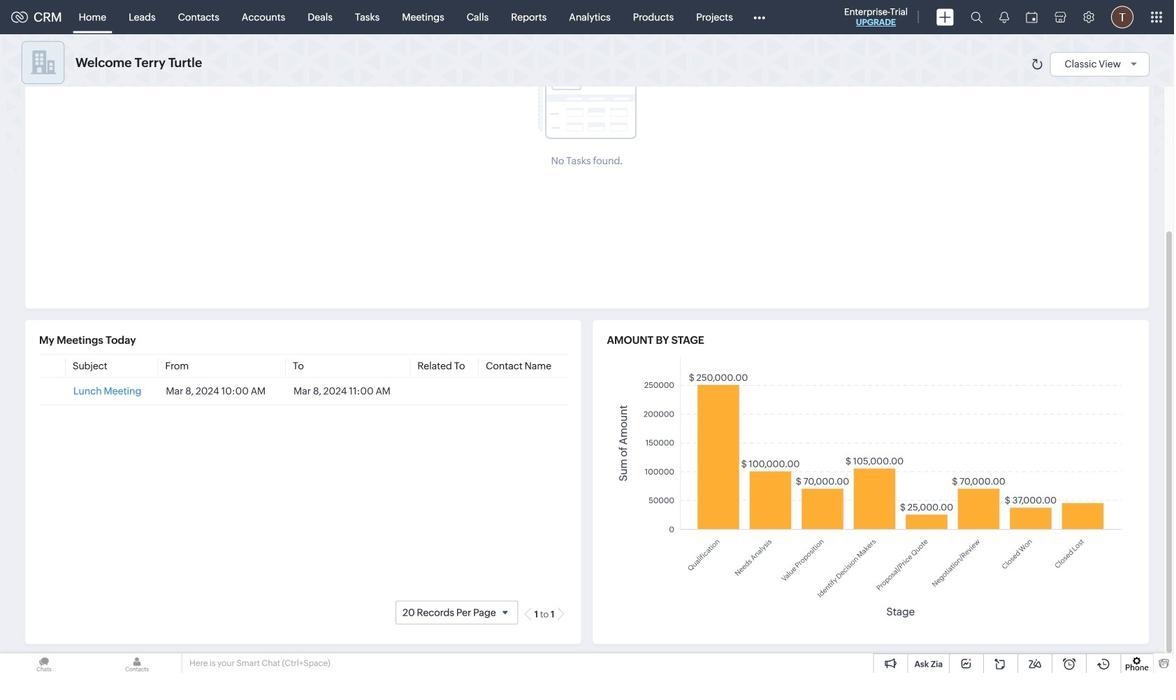 Task type: vqa. For each thing, say whether or not it's contained in the screenshot.
logo
yes



Task type: describe. For each thing, give the bounding box(es) containing it.
chats image
[[0, 653, 88, 673]]

contacts image
[[93, 653, 181, 673]]

search element
[[962, 0, 991, 34]]

signals image
[[999, 11, 1009, 23]]



Task type: locate. For each thing, give the bounding box(es) containing it.
profile element
[[1103, 0, 1142, 34]]

search image
[[971, 11, 983, 23]]

signals element
[[991, 0, 1018, 34]]

profile image
[[1111, 6, 1134, 28]]

create menu element
[[928, 0, 962, 34]]

logo image
[[11, 12, 28, 23]]

calendar image
[[1026, 12, 1038, 23]]

create menu image
[[937, 9, 954, 26]]

Other Modules field
[[744, 6, 774, 28]]



